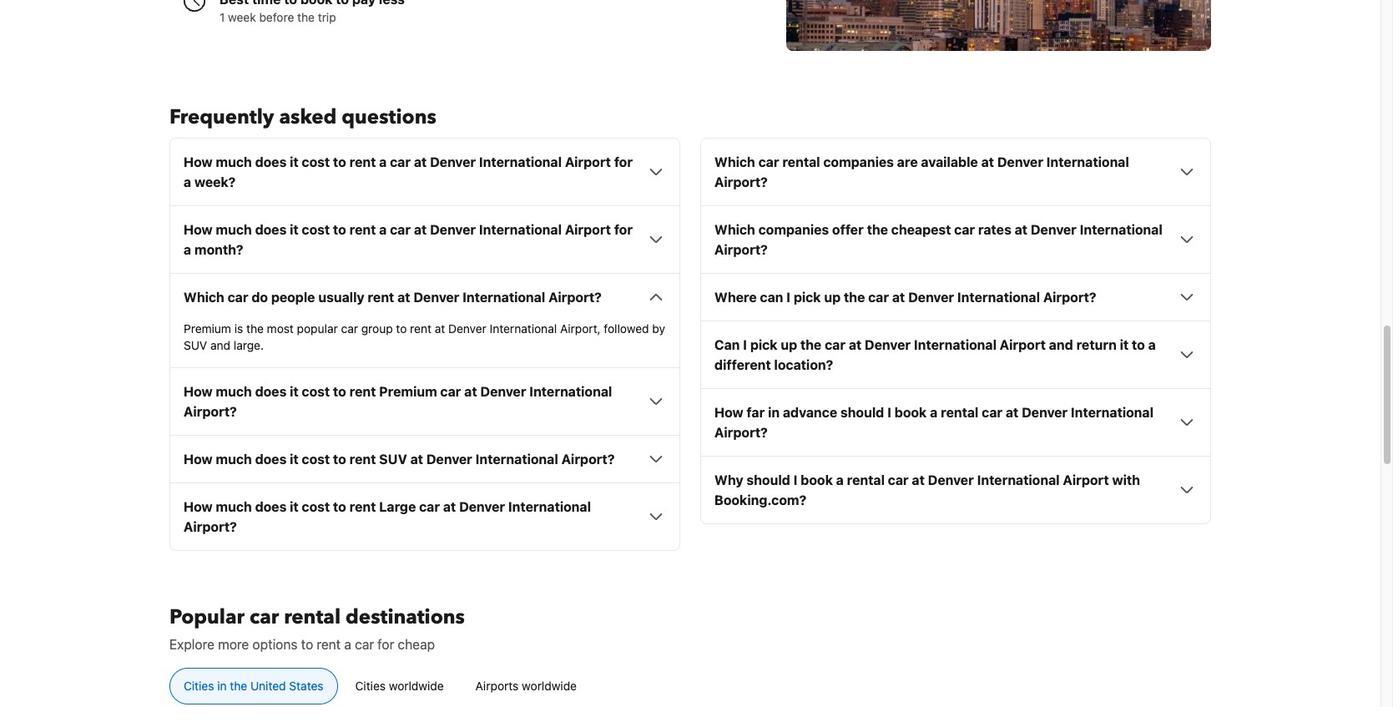 Task type: vqa. For each thing, say whether or not it's contained in the screenshot.
CAR within the How much does it cost to rent a car at Denver International Airport for a month?
yes



Task type: describe. For each thing, give the bounding box(es) containing it.
i inside can i pick up the car at denver international airport and return it to a different location?
[[743, 337, 747, 353]]

booking.com?
[[715, 493, 807, 508]]

cost for how much does it cost to rent a car at denver international airport for a week?
[[302, 155, 330, 170]]

rent inside which car do people usually rent at denver international airport? dropdown button
[[368, 290, 394, 305]]

frequently asked questions
[[169, 104, 436, 131]]

car inside how much does it cost to rent premium car at denver international airport?
[[440, 384, 461, 399]]

followed
[[604, 322, 649, 336]]

group
[[361, 322, 393, 336]]

in inside how far in advance should i book a rental car at denver international airport?
[[768, 405, 780, 420]]

to inside premium is the most popular car group to rent at denver international airport, followed by suv and large.
[[396, 322, 407, 336]]

destinations
[[346, 604, 465, 631]]

airport inside the "how much does it cost to rent a car at denver international airport for a month?"
[[565, 222, 611, 237]]

how much does it cost to rent large car at denver international airport? button
[[184, 497, 666, 537]]

more
[[218, 637, 249, 652]]

at inside which companies offer the cheapest car rates at denver international airport?
[[1015, 222, 1028, 237]]

how much does it cost to rent large car at denver international airport?
[[184, 499, 591, 534]]

pick inside dropdown button
[[794, 290, 821, 305]]

how far in advance should i book a rental car at denver international airport?
[[715, 405, 1154, 440]]

can i pick up the car at denver international airport and return it to a different location? button
[[715, 335, 1197, 375]]

book inside the why should i book a rental car at denver international airport with booking.com?
[[801, 473, 833, 488]]

options
[[253, 637, 298, 652]]

denver inside how much does it cost to rent large car at denver international airport?
[[459, 499, 505, 514]]

before
[[259, 10, 294, 24]]

rent inside popular car rental destinations explore more options to rent a car for cheap
[[317, 637, 341, 652]]

to inside how much does it cost to rent premium car at denver international airport?
[[333, 384, 346, 399]]

week
[[228, 10, 256, 24]]

to inside can i pick up the car at denver international airport and return it to a different location?
[[1132, 337, 1145, 353]]

international inside how much does it cost to rent large car at denver international airport?
[[508, 499, 591, 514]]

at inside which car rental companies are available at denver international airport?
[[981, 155, 994, 170]]

at inside the why should i book a rental car at denver international airport with booking.com?
[[912, 473, 925, 488]]

do
[[252, 290, 268, 305]]

in inside button
[[217, 679, 227, 693]]

states
[[289, 679, 324, 693]]

for for how much does it cost to rent a car at denver international airport for a week?
[[614, 155, 633, 170]]

cities in the united states button
[[169, 668, 338, 705]]

international inside which companies offer the cheapest car rates at denver international airport?
[[1080, 222, 1163, 237]]

at inside the "how much does it cost to rent a car at denver international airport for a month?"
[[414, 222, 427, 237]]

does for how much does it cost to rent suv at denver international airport?
[[255, 452, 287, 467]]

a inside how far in advance should i book a rental car at denver international airport?
[[930, 405, 938, 420]]

much for how much does it cost to rent large car at denver international airport?
[[216, 499, 252, 514]]

how for how much does it cost to rent a car at denver international airport for a week?
[[184, 155, 213, 170]]

for inside popular car rental destinations explore more options to rent a car for cheap
[[378, 637, 394, 652]]

location?
[[774, 358, 833, 373]]

a inside can i pick up the car at denver international airport and return it to a different location?
[[1148, 337, 1156, 353]]

trip
[[318, 10, 336, 24]]

cheapest
[[891, 222, 951, 237]]

rental inside which car rental companies are available at denver international airport?
[[782, 155, 820, 170]]

airport,
[[560, 322, 601, 336]]

to inside how much does it cost to rent a car at denver international airport for a week?
[[333, 155, 346, 170]]

and inside can i pick up the car at denver international airport and return it to a different location?
[[1049, 337, 1073, 353]]

airport? inside which car rental companies are available at denver international airport?
[[715, 175, 768, 190]]

worldwide for cities worldwide
[[389, 679, 444, 693]]

denver inside how much does it cost to rent suv at denver international airport? dropdown button
[[426, 452, 472, 467]]

denver inside the where can i pick up the car at denver international airport? dropdown button
[[908, 290, 954, 305]]

car inside the why should i book a rental car at denver international airport with booking.com?
[[888, 473, 909, 488]]

advance
[[783, 405, 837, 420]]

denver inside how much does it cost to rent a car at denver international airport for a week?
[[430, 155, 476, 170]]

cities worldwide button
[[341, 668, 458, 705]]

airport inside the why should i book a rental car at denver international airport with booking.com?
[[1063, 473, 1109, 488]]

premium is the most popular car group to rent at denver international airport, followed by suv and large.
[[184, 322, 665, 353]]

return
[[1076, 337, 1117, 353]]

how for how much does it cost to rent a car at denver international airport for a month?
[[184, 222, 213, 237]]

rental inside the why should i book a rental car at denver international airport with booking.com?
[[847, 473, 885, 488]]

which car do people usually rent at denver international airport? button
[[184, 287, 666, 307]]

airports worldwide button
[[461, 668, 591, 705]]

denver inside can i pick up the car at denver international airport and return it to a different location?
[[865, 337, 911, 353]]

the inside can i pick up the car at denver international airport and return it to a different location?
[[800, 337, 822, 353]]

it for how much does it cost to rent a car at denver international airport for a week?
[[290, 155, 299, 170]]

at inside how much does it cost to rent a car at denver international airport for a week?
[[414, 155, 427, 170]]

which car rental companies are available at denver international airport? button
[[715, 152, 1197, 192]]

the inside button
[[230, 679, 247, 693]]

airport inside can i pick up the car at denver international airport and return it to a different location?
[[1000, 337, 1046, 353]]

to inside how much does it cost to rent large car at denver international airport?
[[333, 499, 346, 514]]

usually
[[318, 290, 365, 305]]

and inside premium is the most popular car group to rent at denver international airport, followed by suv and large.
[[210, 338, 230, 353]]

1
[[220, 10, 225, 24]]

rates
[[978, 222, 1012, 237]]

cities worldwide
[[355, 679, 444, 693]]

denver inside which companies offer the cheapest car rates at denver international airport?
[[1031, 222, 1077, 237]]

cost for how much does it cost to rent premium car at denver international airport?
[[302, 384, 330, 399]]

which car do people usually rent at denver international airport?
[[184, 290, 602, 305]]

international inside how much does it cost to rent premium car at denver international airport?
[[529, 384, 612, 399]]

how for how much does it cost to rent premium car at denver international airport?
[[184, 384, 213, 399]]

popular car rental destinations explore more options to rent a car for cheap
[[169, 604, 465, 652]]

it for how much does it cost to rent suv at denver international airport?
[[290, 452, 299, 467]]

denver inside premium is the most popular car group to rent at denver international airport, followed by suv and large.
[[448, 322, 487, 336]]

most
[[267, 322, 294, 336]]

for for how much does it cost to rent a car at denver international airport for a month?
[[614, 222, 633, 237]]

how far in advance should i book a rental car at denver international airport? button
[[715, 403, 1197, 443]]

car inside can i pick up the car at denver international airport and return it to a different location?
[[825, 337, 846, 353]]

far
[[747, 405, 765, 420]]

at up large
[[410, 452, 423, 467]]

at inside dropdown button
[[892, 290, 905, 305]]

a inside the why should i book a rental car at denver international airport with booking.com?
[[836, 473, 844, 488]]

why should i book a rental car at denver international airport with booking.com? button
[[715, 470, 1197, 510]]

a beautiful view of denver serviced by denver international airport image
[[787, 0, 1211, 51]]

car inside how much does it cost to rent large car at denver international airport?
[[419, 499, 440, 514]]

car inside which car do people usually rent at denver international airport? dropdown button
[[228, 290, 248, 305]]

airport? inside how much does it cost to rent large car at denver international airport?
[[184, 519, 237, 534]]

how much does it cost to rent premium car at denver international airport?
[[184, 384, 612, 419]]

to inside popular car rental destinations explore more options to rent a car for cheap
[[301, 637, 313, 652]]

airport? inside how much does it cost to rent premium car at denver international airport?
[[184, 404, 237, 419]]

does for how much does it cost to rent a car at denver international airport for a month?
[[255, 222, 287, 237]]

denver inside how much does it cost to rent premium car at denver international airport?
[[480, 384, 526, 399]]

companies inside which car rental companies are available at denver international airport?
[[823, 155, 894, 170]]

international inside how far in advance should i book a rental car at denver international airport?
[[1071, 405, 1154, 420]]

at inside how much does it cost to rent premium car at denver international airport?
[[464, 384, 477, 399]]

can
[[760, 290, 783, 305]]

international inside premium is the most popular car group to rent at denver international airport, followed by suv and large.
[[490, 322, 557, 336]]

denver inside the why should i book a rental car at denver international airport with booking.com?
[[928, 473, 974, 488]]

pick inside can i pick up the car at denver international airport and return it to a different location?
[[750, 337, 778, 353]]

car inside the where can i pick up the car at denver international airport? dropdown button
[[868, 290, 889, 305]]

which for which car do people usually rent at denver international airport?
[[184, 290, 224, 305]]

which for which companies offer the cheapest car rates at denver international airport?
[[715, 222, 755, 237]]

where can i pick up the car at denver international airport? button
[[715, 287, 1197, 307]]

how much does it cost to rent a car at denver international airport for a month? button
[[184, 220, 666, 260]]

car inside how far in advance should i book a rental car at denver international airport?
[[982, 405, 1003, 420]]

popular
[[169, 604, 245, 631]]

international inside which car rental companies are available at denver international airport?
[[1047, 155, 1129, 170]]

cost for how much does it cost to rent a car at denver international airport for a month?
[[302, 222, 330, 237]]

rental inside popular car rental destinations explore more options to rent a car for cheap
[[284, 604, 341, 631]]

car inside which companies offer the cheapest car rates at denver international airport?
[[954, 222, 975, 237]]

denver inside how far in advance should i book a rental car at denver international airport?
[[1022, 405, 1068, 420]]



Task type: locate. For each thing, give the bounding box(es) containing it.
1 vertical spatial which
[[715, 222, 755, 237]]

suv
[[184, 338, 207, 353], [379, 452, 407, 467]]

0 horizontal spatial premium
[[184, 322, 231, 336]]

it for how much does it cost to rent large car at denver international airport?
[[290, 499, 299, 514]]

premium left is
[[184, 322, 231, 336]]

international inside the why should i book a rental car at denver international airport with booking.com?
[[977, 473, 1060, 488]]

0 vertical spatial should
[[841, 405, 884, 420]]

which for which car rental companies are available at denver international airport?
[[715, 155, 755, 170]]

the up location?
[[800, 337, 822, 353]]

1 vertical spatial book
[[801, 473, 833, 488]]

companies left are
[[823, 155, 894, 170]]

3 much from the top
[[216, 384, 252, 399]]

0 horizontal spatial worldwide
[[389, 679, 444, 693]]

2 does from the top
[[255, 222, 287, 237]]

rent up the states
[[317, 637, 341, 652]]

it inside how much does it cost to rent premium car at denver international airport?
[[290, 384, 299, 399]]

tab list
[[156, 668, 1225, 706]]

how for how much does it cost to rent suv at denver international airport?
[[184, 452, 213, 467]]

book up booking.com?
[[801, 473, 833, 488]]

large
[[379, 499, 416, 514]]

2 much from the top
[[216, 222, 252, 237]]

worldwide right airports
[[522, 679, 577, 693]]

how much does it cost to rent a car at denver international airport for a month?
[[184, 222, 633, 257]]

to left large
[[333, 499, 346, 514]]

pick right can
[[794, 290, 821, 305]]

at right rates
[[1015, 222, 1028, 237]]

2 vertical spatial for
[[378, 637, 394, 652]]

up
[[824, 290, 841, 305], [781, 337, 797, 353]]

how much does it cost to rent a car at denver international airport for a week?
[[184, 155, 633, 190]]

cities
[[184, 679, 214, 693], [355, 679, 386, 693]]

offer
[[832, 222, 864, 237]]

which
[[715, 155, 755, 170], [715, 222, 755, 237], [184, 290, 224, 305]]

denver inside which car do people usually rent at denver international airport? dropdown button
[[413, 290, 459, 305]]

the left trip
[[297, 10, 315, 24]]

worldwide down the "cheap"
[[389, 679, 444, 693]]

and left return
[[1049, 337, 1073, 353]]

the
[[297, 10, 315, 24], [867, 222, 888, 237], [844, 290, 865, 305], [246, 322, 264, 336], [800, 337, 822, 353], [230, 679, 247, 693]]

airport inside how much does it cost to rent a car at denver international airport for a week?
[[565, 155, 611, 170]]

at down where can i pick up the car at denver international airport?
[[849, 337, 862, 353]]

a left week?
[[184, 175, 191, 190]]

cost inside how much does it cost to rent premium car at denver international airport?
[[302, 384, 330, 399]]

in down more
[[217, 679, 227, 693]]

rent inside how much does it cost to rent large car at denver international airport?
[[349, 499, 376, 514]]

it inside can i pick up the car at denver international airport and return it to a different location?
[[1120, 337, 1129, 353]]

1 horizontal spatial worldwide
[[522, 679, 577, 693]]

book down can i pick up the car at denver international airport and return it to a different location?
[[895, 405, 927, 420]]

how inside the "how much does it cost to rent a car at denver international airport for a month?"
[[184, 222, 213, 237]]

for
[[614, 155, 633, 170], [614, 222, 633, 237], [378, 637, 394, 652]]

denver inside the "how much does it cost to rent a car at denver international airport for a month?"
[[430, 222, 476, 237]]

denver inside which car rental companies are available at denver international airport?
[[997, 155, 1043, 170]]

suv inside premium is the most popular car group to rent at denver international airport, followed by suv and large.
[[184, 338, 207, 353]]

at down which car do people usually rent at denver international airport? dropdown button
[[435, 322, 445, 336]]

premium
[[184, 322, 231, 336], [379, 384, 437, 399]]

a down advance
[[836, 473, 844, 488]]

cost inside how much does it cost to rent a car at denver international airport for a week?
[[302, 155, 330, 170]]

can
[[715, 337, 740, 353]]

cost for how much does it cost to rent suv at denver international airport?
[[302, 452, 330, 467]]

much for how much does it cost to rent a car at denver international airport for a month?
[[216, 222, 252, 237]]

rent down which car do people usually rent at denver international airport? dropdown button
[[410, 322, 432, 336]]

1 vertical spatial for
[[614, 222, 633, 237]]

up up location?
[[781, 337, 797, 353]]

rent inside how much does it cost to rent premium car at denver international airport?
[[349, 384, 376, 399]]

0 vertical spatial premium
[[184, 322, 231, 336]]

how much does it cost to rent suv at denver international airport? button
[[184, 449, 666, 469]]

week?
[[194, 175, 236, 190]]

at up can i pick up the car at denver international airport and return it to a different location?
[[892, 290, 905, 305]]

to up how much does it cost to rent large car at denver international airport?
[[333, 452, 346, 467]]

at inside premium is the most popular car group to rent at denver international airport, followed by suv and large.
[[435, 322, 445, 336]]

2 cost from the top
[[302, 222, 330, 237]]

airport
[[565, 155, 611, 170], [565, 222, 611, 237], [1000, 337, 1046, 353], [1063, 473, 1109, 488]]

3 cost from the top
[[302, 384, 330, 399]]

the left the united at left
[[230, 679, 247, 693]]

1 horizontal spatial in
[[768, 405, 780, 420]]

cities down the explore
[[184, 679, 214, 693]]

international inside can i pick up the car at denver international airport and return it to a different location?
[[914, 337, 997, 353]]

rental
[[782, 155, 820, 170], [941, 405, 979, 420], [847, 473, 885, 488], [284, 604, 341, 631]]

0 horizontal spatial and
[[210, 338, 230, 353]]

airport? inside how far in advance should i book a rental car at denver international airport?
[[715, 425, 768, 440]]

frequently
[[169, 104, 274, 131]]

it inside how much does it cost to rent large car at denver international airport?
[[290, 499, 299, 514]]

people
[[271, 290, 315, 305]]

much for how much does it cost to rent a car at denver international airport for a week?
[[216, 155, 252, 170]]

can i pick up the car at denver international airport and return it to a different location?
[[715, 337, 1156, 373]]

a down the questions
[[379, 155, 387, 170]]

a down how much does it cost to rent a car at denver international airport for a week?
[[379, 222, 387, 237]]

0 vertical spatial pick
[[794, 290, 821, 305]]

rent inside how much does it cost to rent suv at denver international airport? dropdown button
[[349, 452, 376, 467]]

which companies offer the cheapest car rates at denver international airport? button
[[715, 220, 1197, 260]]

a inside popular car rental destinations explore more options to rent a car for cheap
[[344, 637, 351, 652]]

cities in the united states
[[184, 679, 324, 693]]

0 horizontal spatial should
[[747, 473, 790, 488]]

1 horizontal spatial book
[[895, 405, 927, 420]]

at right available
[[981, 155, 994, 170]]

questions
[[342, 104, 436, 131]]

large.
[[234, 338, 264, 353]]

1 week before the trip
[[220, 10, 336, 24]]

rent left large
[[349, 499, 376, 514]]

the right offer
[[867, 222, 888, 237]]

5 much from the top
[[216, 499, 252, 514]]

0 horizontal spatial cities
[[184, 679, 214, 693]]

much
[[216, 155, 252, 170], [216, 222, 252, 237], [216, 384, 252, 399], [216, 452, 252, 467], [216, 499, 252, 514]]

car
[[390, 155, 411, 170], [759, 155, 779, 170], [390, 222, 411, 237], [954, 222, 975, 237], [228, 290, 248, 305], [868, 290, 889, 305], [341, 322, 358, 336], [825, 337, 846, 353], [440, 384, 461, 399], [982, 405, 1003, 420], [888, 473, 909, 488], [419, 499, 440, 514], [250, 604, 279, 631], [355, 637, 374, 652]]

much for how much does it cost to rent premium car at denver international airport?
[[216, 384, 252, 399]]

1 vertical spatial suv
[[379, 452, 407, 467]]

1 horizontal spatial suv
[[379, 452, 407, 467]]

cheap
[[398, 637, 435, 652]]

0 horizontal spatial in
[[217, 679, 227, 693]]

0 horizontal spatial pick
[[750, 337, 778, 353]]

i inside the why should i book a rental car at denver international airport with booking.com?
[[794, 473, 798, 488]]

suv inside dropdown button
[[379, 452, 407, 467]]

how much does it cost to rent premium car at denver international airport? button
[[184, 382, 666, 422]]

2 worldwide from the left
[[522, 679, 577, 693]]

1 cities from the left
[[184, 679, 214, 693]]

1 vertical spatial premium
[[379, 384, 437, 399]]

how inside how much does it cost to rent large car at denver international airport?
[[184, 499, 213, 514]]

how inside how much does it cost to rent premium car at denver international airport?
[[184, 384, 213, 399]]

car inside how much does it cost to rent a car at denver international airport for a week?
[[390, 155, 411, 170]]

car inside which car rental companies are available at denver international airport?
[[759, 155, 779, 170]]

suv up large
[[379, 452, 407, 467]]

a left month? in the left of the page
[[184, 242, 191, 257]]

to up usually in the left of the page
[[333, 222, 346, 237]]

it inside how much does it cost to rent a car at denver international airport for a week?
[[290, 155, 299, 170]]

rent inside how much does it cost to rent a car at denver international airport for a week?
[[349, 155, 376, 170]]

rent inside the "how much does it cost to rent a car at denver international airport for a month?"
[[349, 222, 376, 237]]

0 vertical spatial for
[[614, 155, 633, 170]]

1 cost from the top
[[302, 155, 330, 170]]

1 horizontal spatial up
[[824, 290, 841, 305]]

it
[[290, 155, 299, 170], [290, 222, 299, 237], [1120, 337, 1129, 353], [290, 384, 299, 399], [290, 452, 299, 467], [290, 499, 299, 514]]

where
[[715, 290, 757, 305]]

should inside how far in advance should i book a rental car at denver international airport?
[[841, 405, 884, 420]]

pick up different
[[750, 337, 778, 353]]

does
[[255, 155, 287, 170], [255, 222, 287, 237], [255, 384, 287, 399], [255, 452, 287, 467], [255, 499, 287, 514]]

premium inside how much does it cost to rent premium car at denver international airport?
[[379, 384, 437, 399]]

pick
[[794, 290, 821, 305], [750, 337, 778, 353]]

in
[[768, 405, 780, 420], [217, 679, 227, 693]]

which inside which companies offer the cheapest car rates at denver international airport?
[[715, 222, 755, 237]]

1 vertical spatial should
[[747, 473, 790, 488]]

different
[[715, 358, 771, 373]]

1 horizontal spatial and
[[1049, 337, 1073, 353]]

at down "how much does it cost to rent a car at denver international airport for a week?" dropdown button
[[414, 222, 427, 237]]

how for how far in advance should i book a rental car at denver international airport?
[[715, 405, 744, 420]]

worldwide for airports worldwide
[[522, 679, 577, 693]]

international inside dropdown button
[[957, 290, 1040, 305]]

to right group
[[396, 322, 407, 336]]

book
[[895, 405, 927, 420], [801, 473, 833, 488]]

0 vertical spatial companies
[[823, 155, 894, 170]]

at inside how much does it cost to rent large car at denver international airport?
[[443, 499, 456, 514]]

1 vertical spatial up
[[781, 337, 797, 353]]

international inside the "how much does it cost to rent a car at denver international airport for a month?"
[[479, 222, 562, 237]]

0 vertical spatial in
[[768, 405, 780, 420]]

at down the questions
[[414, 155, 427, 170]]

it for how much does it cost to rent a car at denver international airport for a month?
[[290, 222, 299, 237]]

suv left large.
[[184, 338, 207, 353]]

which companies offer the cheapest car rates at denver international airport?
[[715, 222, 1163, 257]]

to
[[333, 155, 346, 170], [333, 222, 346, 237], [396, 322, 407, 336], [1132, 337, 1145, 353], [333, 384, 346, 399], [333, 452, 346, 467], [333, 499, 346, 514], [301, 637, 313, 652]]

companies
[[823, 155, 894, 170], [759, 222, 829, 237]]

a down can i pick up the car at denver international airport and return it to a different location?
[[930, 405, 938, 420]]

to right return
[[1132, 337, 1145, 353]]

0 horizontal spatial up
[[781, 337, 797, 353]]

1 much from the top
[[216, 155, 252, 170]]

a
[[379, 155, 387, 170], [184, 175, 191, 190], [379, 222, 387, 237], [184, 242, 191, 257], [1148, 337, 1156, 353], [930, 405, 938, 420], [836, 473, 844, 488], [344, 637, 351, 652]]

how
[[184, 155, 213, 170], [184, 222, 213, 237], [184, 384, 213, 399], [715, 405, 744, 420], [184, 452, 213, 467], [184, 499, 213, 514]]

cities right the states
[[355, 679, 386, 693]]

which inside which car rental companies are available at denver international airport?
[[715, 155, 755, 170]]

does for how much does it cost to rent large car at denver international airport?
[[255, 499, 287, 514]]

denver
[[430, 155, 476, 170], [997, 155, 1043, 170], [430, 222, 476, 237], [1031, 222, 1077, 237], [413, 290, 459, 305], [908, 290, 954, 305], [448, 322, 487, 336], [865, 337, 911, 353], [480, 384, 526, 399], [1022, 405, 1068, 420], [426, 452, 472, 467], [928, 473, 974, 488], [459, 499, 505, 514]]

for inside the "how much does it cost to rent a car at denver international airport for a month?"
[[614, 222, 633, 237]]

with
[[1112, 473, 1140, 488]]

at inside can i pick up the car at denver international airport and return it to a different location?
[[849, 337, 862, 353]]

tab list containing cities in the united states
[[156, 668, 1225, 706]]

why
[[715, 473, 744, 488]]

0 vertical spatial up
[[824, 290, 841, 305]]

how inside how far in advance should i book a rental car at denver international airport?
[[715, 405, 744, 420]]

rent down group
[[349, 384, 376, 399]]

a down destinations
[[344, 637, 351, 652]]

does inside the "how much does it cost to rent a car at denver international airport for a month?"
[[255, 222, 287, 237]]

airports worldwide
[[476, 679, 577, 693]]

4 cost from the top
[[302, 452, 330, 467]]

1 vertical spatial in
[[217, 679, 227, 693]]

companies left offer
[[759, 222, 829, 237]]

0 vertical spatial which
[[715, 155, 755, 170]]

should right advance
[[841, 405, 884, 420]]

a right return
[[1148, 337, 1156, 353]]

1 horizontal spatial premium
[[379, 384, 437, 399]]

is
[[234, 322, 243, 336]]

does inside how much does it cost to rent large car at denver international airport?
[[255, 499, 287, 514]]

cities for cities worldwide
[[355, 679, 386, 693]]

much inside the "how much does it cost to rent a car at denver international airport for a month?"
[[216, 222, 252, 237]]

rental inside how far in advance should i book a rental car at denver international airport?
[[941, 405, 979, 420]]

rent up group
[[368, 290, 394, 305]]

1 horizontal spatial should
[[841, 405, 884, 420]]

should
[[841, 405, 884, 420], [747, 473, 790, 488]]

international
[[479, 155, 562, 170], [1047, 155, 1129, 170], [479, 222, 562, 237], [1080, 222, 1163, 237], [463, 290, 545, 305], [957, 290, 1040, 305], [490, 322, 557, 336], [914, 337, 997, 353], [529, 384, 612, 399], [1071, 405, 1154, 420], [476, 452, 558, 467], [977, 473, 1060, 488], [508, 499, 591, 514]]

i inside dropdown button
[[787, 290, 791, 305]]

i inside how far in advance should i book a rental car at denver international airport?
[[887, 405, 891, 420]]

which car rental companies are available at denver international airport?
[[715, 155, 1129, 190]]

why should i book a rental car at denver international airport with booking.com?
[[715, 473, 1140, 508]]

4 much from the top
[[216, 452, 252, 467]]

united
[[250, 679, 286, 693]]

the inside premium is the most popular car group to rent at denver international airport, followed by suv and large.
[[246, 322, 264, 336]]

0 vertical spatial book
[[895, 405, 927, 420]]

the down offer
[[844, 290, 865, 305]]

airport? inside which companies offer the cheapest car rates at denver international airport?
[[715, 242, 768, 257]]

and left large.
[[210, 338, 230, 353]]

cities for cities in the united states
[[184, 679, 214, 693]]

worldwide inside button
[[389, 679, 444, 693]]

to down popular at the top left
[[333, 384, 346, 399]]

airports
[[476, 679, 519, 693]]

worldwide
[[389, 679, 444, 693], [522, 679, 577, 693]]

should up booking.com?
[[747, 473, 790, 488]]

does inside how much does it cost to rent premium car at denver international airport?
[[255, 384, 287, 399]]

i
[[787, 290, 791, 305], [743, 337, 747, 353], [887, 405, 891, 420], [794, 473, 798, 488]]

for inside how much does it cost to rent a car at denver international airport for a week?
[[614, 155, 633, 170]]

rent inside premium is the most popular car group to rent at denver international airport, followed by suv and large.
[[410, 322, 432, 336]]

cost inside the "how much does it cost to rent a car at denver international airport for a month?"
[[302, 222, 330, 237]]

does for how much does it cost to rent a car at denver international airport for a week?
[[255, 155, 287, 170]]

month?
[[194, 242, 243, 257]]

where can i pick up the car at denver international airport?
[[715, 290, 1097, 305]]

2 cities from the left
[[355, 679, 386, 693]]

to down asked
[[333, 155, 346, 170]]

up right can
[[824, 290, 841, 305]]

it for how much does it cost to rent premium car at denver international airport?
[[290, 384, 299, 399]]

car inside the "how much does it cost to rent a car at denver international airport for a month?"
[[390, 222, 411, 237]]

cost for how much does it cost to rent large car at denver international airport?
[[302, 499, 330, 514]]

0 horizontal spatial suv
[[184, 338, 207, 353]]

popular
[[297, 322, 338, 336]]

cost inside how much does it cost to rent large car at denver international airport?
[[302, 499, 330, 514]]

5 does from the top
[[255, 499, 287, 514]]

how for how much does it cost to rent large car at denver international airport?
[[184, 499, 213, 514]]

asked
[[279, 104, 337, 131]]

0 horizontal spatial book
[[801, 473, 833, 488]]

at
[[414, 155, 427, 170], [981, 155, 994, 170], [414, 222, 427, 237], [1015, 222, 1028, 237], [397, 290, 410, 305], [892, 290, 905, 305], [435, 322, 445, 336], [849, 337, 862, 353], [464, 384, 477, 399], [1006, 405, 1019, 420], [410, 452, 423, 467], [912, 473, 925, 488], [443, 499, 456, 514]]

book inside how far in advance should i book a rental car at denver international airport?
[[895, 405, 927, 420]]

premium down premium is the most popular car group to rent at denver international airport, followed by suv and large.
[[379, 384, 437, 399]]

airport?
[[715, 175, 768, 190], [715, 242, 768, 257], [549, 290, 602, 305], [1043, 290, 1097, 305], [184, 404, 237, 419], [715, 425, 768, 440], [561, 452, 615, 467], [184, 519, 237, 534]]

1 worldwide from the left
[[389, 679, 444, 693]]

at right large
[[443, 499, 456, 514]]

rent up how much does it cost to rent large car at denver international airport?
[[349, 452, 376, 467]]

companies inside which companies offer the cheapest car rates at denver international airport?
[[759, 222, 829, 237]]

1 horizontal spatial cities
[[355, 679, 386, 693]]

at down how far in advance should i book a rental car at denver international airport?
[[912, 473, 925, 488]]

available
[[921, 155, 978, 170]]

explore
[[169, 637, 215, 652]]

does for how much does it cost to rent premium car at denver international airport?
[[255, 384, 287, 399]]

at down premium is the most popular car group to rent at denver international airport, followed by suv and large.
[[464, 384, 477, 399]]

1 horizontal spatial pick
[[794, 290, 821, 305]]

rent down the questions
[[349, 155, 376, 170]]

rent up usually in the left of the page
[[349, 222, 376, 237]]

5 cost from the top
[[302, 499, 330, 514]]

much inside how much does it cost to rent premium car at denver international airport?
[[216, 384, 252, 399]]

0 vertical spatial suv
[[184, 338, 207, 353]]

1 vertical spatial companies
[[759, 222, 829, 237]]

car inside premium is the most popular car group to rent at denver international airport, followed by suv and large.
[[341, 322, 358, 336]]

1 vertical spatial pick
[[750, 337, 778, 353]]

cost
[[302, 155, 330, 170], [302, 222, 330, 237], [302, 384, 330, 399], [302, 452, 330, 467], [302, 499, 330, 514]]

the inside which companies offer the cheapest car rates at denver international airport?
[[867, 222, 888, 237]]

up inside dropdown button
[[824, 290, 841, 305]]

at up premium is the most popular car group to rent at denver international airport, followed by suv and large.
[[397, 290, 410, 305]]

in right far
[[768, 405, 780, 420]]

4 does from the top
[[255, 452, 287, 467]]

1 does from the top
[[255, 155, 287, 170]]

up inside can i pick up the car at denver international airport and return it to a different location?
[[781, 337, 797, 353]]

by
[[652, 322, 665, 336]]

to right options
[[301, 637, 313, 652]]

and
[[1049, 337, 1073, 353], [210, 338, 230, 353]]

the right is
[[246, 322, 264, 336]]

at down can i pick up the car at denver international airport and return it to a different location? dropdown button
[[1006, 405, 1019, 420]]

how much does it cost to rent suv at denver international airport?
[[184, 452, 615, 467]]

2 vertical spatial which
[[184, 290, 224, 305]]

at inside how far in advance should i book a rental car at denver international airport?
[[1006, 405, 1019, 420]]

airport? inside dropdown button
[[1043, 290, 1097, 305]]

how much does it cost to rent a car at denver international airport for a week? button
[[184, 152, 666, 192]]

3 does from the top
[[255, 384, 287, 399]]

are
[[897, 155, 918, 170]]

much for how much does it cost to rent suv at denver international airport?
[[216, 452, 252, 467]]

should inside the why should i book a rental car at denver international airport with booking.com?
[[747, 473, 790, 488]]



